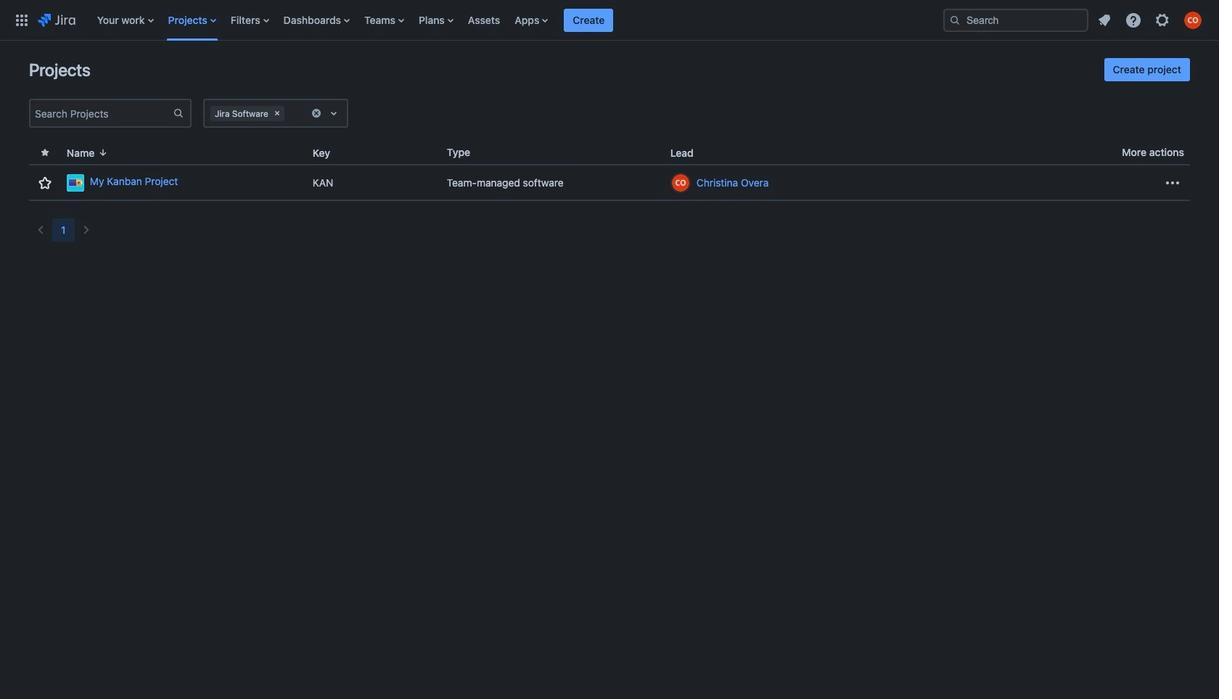 Task type: describe. For each thing, give the bounding box(es) containing it.
0 horizontal spatial list
[[90, 0, 932, 40]]

help image
[[1125, 11, 1143, 29]]

Choose Jira products text field
[[287, 106, 290, 121]]

more image
[[1165, 174, 1182, 191]]

clear image
[[271, 107, 283, 119]]

search image
[[950, 14, 961, 26]]

appswitcher icon image
[[13, 11, 30, 29]]

previous image
[[32, 221, 49, 239]]

primary element
[[9, 0, 932, 40]]

your profile and settings image
[[1185, 11, 1202, 29]]

notifications image
[[1096, 11, 1114, 29]]

settings image
[[1154, 11, 1172, 29]]



Task type: vqa. For each thing, say whether or not it's contained in the screenshot.
the top Site
no



Task type: locate. For each thing, give the bounding box(es) containing it.
list item
[[564, 0, 614, 40]]

jira image
[[38, 11, 75, 29], [38, 11, 75, 29]]

None search field
[[944, 8, 1089, 32]]

Search Projects text field
[[30, 103, 173, 123]]

list
[[90, 0, 932, 40], [1092, 7, 1211, 33]]

next image
[[77, 221, 95, 239]]

group
[[1105, 58, 1191, 81]]

banner
[[0, 0, 1220, 41]]

open image
[[325, 105, 343, 122]]

Search field
[[944, 8, 1089, 32]]

star my kanban project image
[[36, 174, 54, 191]]

clear image
[[311, 107, 322, 119]]

1 horizontal spatial list
[[1092, 7, 1211, 33]]



